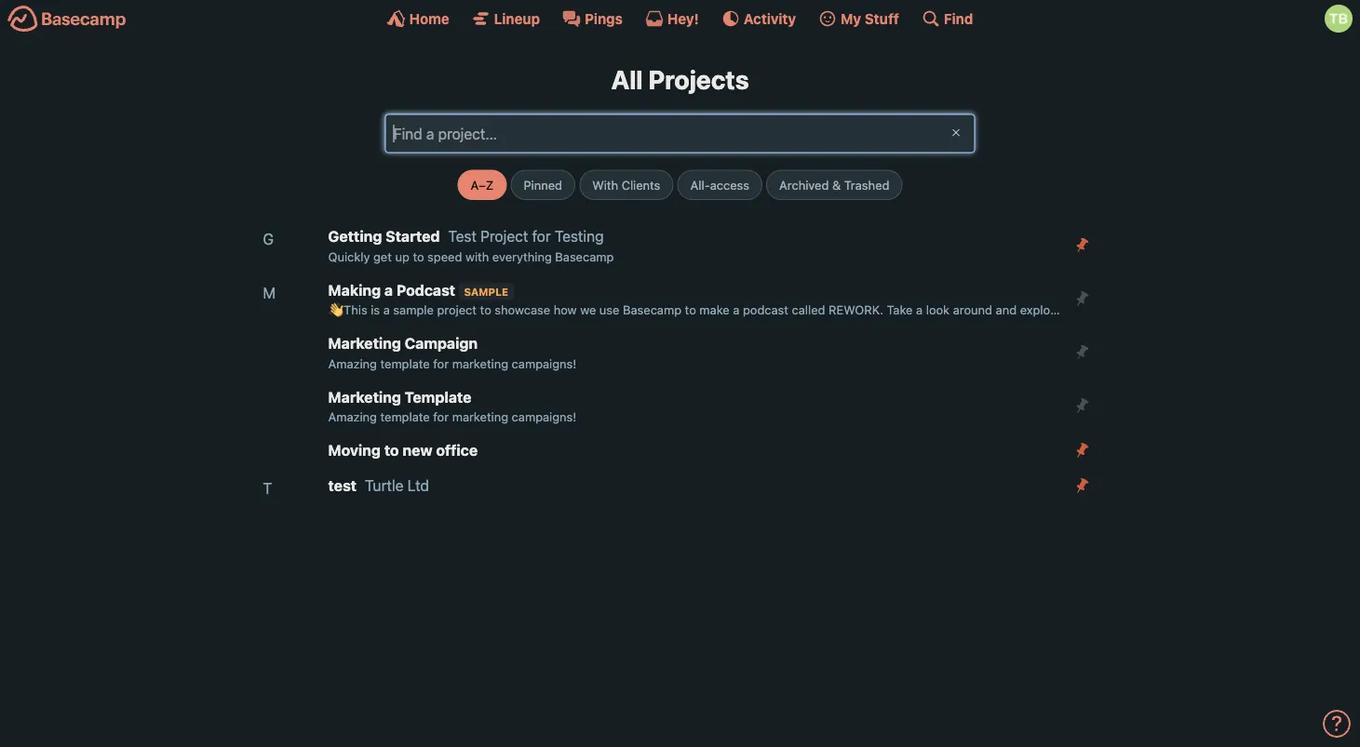 Task type: locate. For each thing, give the bounding box(es) containing it.
0 vertical spatial template
[[380, 357, 430, 371]]

a left look at the top right of the page
[[917, 303, 923, 317]]

marketing inside marketing campaign amazing template for marketing campaigns!
[[452, 357, 509, 371]]

speed
[[428, 250, 462, 264]]

turtle
[[365, 477, 404, 495]]

marketing for marketing campaign
[[328, 335, 401, 353]]

project
[[437, 303, 477, 317]]

1 vertical spatial marketing
[[452, 410, 509, 424]]

marketing
[[452, 357, 509, 371], [452, 410, 509, 424]]

template inside marketing campaign amazing template for marketing campaigns!
[[380, 357, 430, 371]]

amazing up moving
[[328, 410, 377, 424]]

find button
[[922, 9, 974, 28]]

&
[[833, 178, 841, 192]]

testing
[[555, 228, 604, 245]]

all-
[[691, 178, 710, 192]]

marketing down 'campaign'
[[452, 357, 509, 371]]

0 horizontal spatial basecamp
[[555, 250, 614, 264]]

None submit
[[1068, 231, 1098, 261], [1068, 284, 1098, 314], [1068, 338, 1098, 368], [1068, 392, 1098, 421], [1068, 436, 1098, 466], [1068, 471, 1098, 501], [1068, 231, 1098, 261], [1068, 284, 1098, 314], [1068, 338, 1098, 368], [1068, 392, 1098, 421], [1068, 436, 1098, 466], [1068, 471, 1098, 501]]

my stuff
[[841, 10, 900, 27]]

1 vertical spatial marketing
[[328, 388, 401, 406]]

to right up on the left top of the page
[[413, 250, 424, 264]]

find
[[944, 10, 974, 27]]

started
[[386, 228, 440, 245]]

test
[[448, 228, 477, 245]]

hey! button
[[645, 9, 699, 28]]

amazing for marketing template
[[328, 410, 377, 424]]

0 vertical spatial campaigns!
[[512, 357, 577, 371]]

to
[[413, 250, 424, 264], [480, 303, 492, 317], [685, 303, 696, 317], [384, 442, 399, 460]]

1 marketing from the top
[[452, 357, 509, 371]]

marketing up office
[[452, 410, 509, 424]]

with clients
[[593, 178, 661, 192]]

1 vertical spatial campaigns!
[[512, 410, 577, 424]]

template
[[405, 388, 472, 406]]

1 campaigns! from the top
[[512, 357, 577, 371]]

lineup link
[[472, 9, 540, 28]]

for down 'campaign'
[[433, 357, 449, 371]]

template for template
[[380, 410, 430, 424]]

a right make
[[733, 303, 740, 317]]

pings
[[585, 10, 623, 27]]

1 vertical spatial for
[[433, 357, 449, 371]]

projects
[[649, 64, 749, 95]]

for for started
[[532, 228, 551, 245]]

template inside marketing template amazing template for marketing campaigns!
[[380, 410, 430, 424]]

a–z link
[[458, 170, 507, 200]]

sample
[[393, 303, 434, 317]]

all
[[611, 64, 643, 95]]

0 vertical spatial basecamp
[[555, 250, 614, 264]]

activity
[[744, 10, 796, 27]]

2 marketing from the top
[[328, 388, 401, 406]]

basecamp
[[555, 250, 614, 264], [623, 303, 682, 317]]

template up moving to new office
[[380, 410, 430, 424]]

1 horizontal spatial basecamp
[[623, 303, 682, 317]]

around
[[953, 303, 993, 317]]

explore!
[[1021, 303, 1066, 317]]

0 vertical spatial marketing
[[452, 357, 509, 371]]

2 campaigns! from the top
[[512, 410, 577, 424]]

marketing inside marketing template amazing template for marketing campaigns!
[[452, 410, 509, 424]]

campaign
[[405, 335, 478, 353]]

2 vertical spatial for
[[433, 410, 449, 424]]

switch accounts image
[[7, 5, 127, 34]]

make
[[700, 303, 730, 317]]

t
[[263, 480, 272, 498]]

for inside marketing template amazing template for marketing campaigns!
[[433, 410, 449, 424]]

campaigns!
[[512, 357, 577, 371], [512, 410, 577, 424]]

rework.
[[829, 303, 884, 317]]

for inside getting started test project for testing quickly get up to speed with everything basecamp
[[532, 228, 551, 245]]

activity link
[[722, 9, 796, 28]]

archived & trashed link
[[767, 170, 903, 200]]

get
[[374, 250, 392, 264]]

moving to new office
[[328, 442, 478, 460]]

a–z
[[471, 178, 494, 192]]

2 template from the top
[[380, 410, 430, 424]]

marketing
[[328, 335, 401, 353], [328, 388, 401, 406]]

getting started test project for testing quickly get up to speed with everything basecamp
[[328, 228, 614, 264]]

template down 'campaign'
[[380, 357, 430, 371]]

amazing for marketing campaign
[[328, 357, 377, 371]]

marketing inside marketing campaign amazing template for marketing campaigns!
[[328, 335, 401, 353]]

access
[[710, 178, 750, 192]]

1 template from the top
[[380, 357, 430, 371]]

amazing
[[328, 357, 377, 371], [328, 410, 377, 424]]

with
[[593, 178, 619, 192]]

2 amazing from the top
[[328, 410, 377, 424]]

2 marketing from the top
[[452, 410, 509, 424]]

navigation
[[189, 162, 1172, 200]]

making
[[328, 281, 381, 299]]

navigation containing a–z
[[189, 162, 1172, 200]]

template
[[380, 357, 430, 371], [380, 410, 430, 424]]

is
[[371, 303, 380, 317]]

amazing down this
[[328, 357, 377, 371]]

marketing campaign amazing template for marketing campaigns!
[[328, 335, 577, 371]]

look
[[926, 303, 950, 317]]

getting
[[328, 228, 382, 245]]

test turtle ltd
[[328, 477, 429, 495]]

for up everything
[[532, 228, 551, 245]]

marketing down this
[[328, 335, 401, 353]]

0 vertical spatial amazing
[[328, 357, 377, 371]]

a
[[385, 281, 393, 299], [383, 303, 390, 317], [733, 303, 740, 317], [917, 303, 923, 317]]

1 amazing from the top
[[328, 357, 377, 371]]

0 vertical spatial marketing
[[328, 335, 401, 353]]

marketing inside marketing template amazing template for marketing campaigns!
[[328, 388, 401, 406]]

campaigns! for template
[[512, 410, 577, 424]]

home link
[[387, 9, 450, 28]]

new
[[403, 442, 433, 460]]

stuff
[[865, 10, 900, 27]]

for inside marketing campaign amazing template for marketing campaigns!
[[433, 357, 449, 371]]

how
[[554, 303, 577, 317]]

podcast
[[397, 281, 455, 299]]

1 vertical spatial basecamp
[[623, 303, 682, 317]]

campaigns! inside marketing template amazing template for marketing campaigns!
[[512, 410, 577, 424]]

marketing up moving
[[328, 388, 401, 406]]

moving
[[328, 442, 381, 460]]

quickly
[[328, 250, 370, 264]]

up
[[395, 250, 410, 264]]

home
[[409, 10, 450, 27]]

campaigns! for campaign
[[512, 357, 577, 371]]

0 vertical spatial for
[[532, 228, 551, 245]]

we
[[580, 303, 596, 317]]

campaigns! inside marketing campaign amazing template for marketing campaigns!
[[512, 357, 577, 371]]

for down template
[[433, 410, 449, 424]]

basecamp right use
[[623, 303, 682, 317]]

for
[[532, 228, 551, 245], [433, 357, 449, 371], [433, 410, 449, 424]]

1 marketing from the top
[[328, 335, 401, 353]]

1 vertical spatial template
[[380, 410, 430, 424]]

archived
[[780, 178, 829, 192]]

amazing inside marketing campaign amazing template for marketing campaigns!
[[328, 357, 377, 371]]

1 vertical spatial amazing
[[328, 410, 377, 424]]

amazing inside marketing template amazing template for marketing campaigns!
[[328, 410, 377, 424]]

basecamp down testing
[[555, 250, 614, 264]]



Task type: vqa. For each thing, say whether or not it's contained in the screenshot.
showcase
yes



Task type: describe. For each thing, give the bounding box(es) containing it.
podcast
[[743, 303, 789, 317]]

use
[[600, 303, 620, 317]]

marketing for campaign
[[452, 357, 509, 371]]

with
[[466, 250, 489, 264]]

pings button
[[563, 9, 623, 28]]

everything
[[493, 250, 552, 264]]

clients
[[622, 178, 661, 192]]

template for campaign
[[380, 357, 430, 371]]

ltd
[[408, 477, 429, 495]]

marketing template amazing template for marketing campaigns!
[[328, 388, 577, 424]]

take
[[887, 303, 913, 317]]

project
[[481, 228, 528, 245]]

archived & trashed
[[780, 178, 890, 192]]

called
[[792, 303, 826, 317]]

Find a project… text field
[[385, 114, 975, 153]]

my stuff button
[[819, 9, 900, 28]]

all projects
[[611, 64, 749, 95]]

main element
[[0, 0, 1361, 36]]

g
[[263, 231, 274, 248]]

showcase
[[495, 303, 551, 317]]

this
[[344, 303, 368, 317]]

pinned link
[[511, 170, 576, 200]]

all-access
[[691, 178, 750, 192]]

a down get
[[385, 281, 393, 299]]

tim burton image
[[1325, 5, 1353, 33]]

and
[[996, 303, 1017, 317]]

test
[[328, 477, 357, 495]]

moving to new office link
[[328, 433, 1061, 469]]

m
[[263, 284, 276, 302]]

to inside getting started test project for testing quickly get up to speed with everything basecamp
[[413, 250, 424, 264]]

office
[[436, 442, 478, 460]]

to left make
[[685, 303, 696, 317]]

all-access link
[[678, 170, 763, 200]]

to left the new
[[384, 442, 399, 460]]

pinned
[[524, 178, 563, 192]]

trashed
[[844, 178, 890, 192]]

a right is
[[383, 303, 390, 317]]

hey!
[[668, 10, 699, 27]]

basecamp inside getting started test project for testing quickly get up to speed with everything basecamp
[[555, 250, 614, 264]]

marketing for template
[[452, 410, 509, 424]]

to down sample on the left
[[480, 303, 492, 317]]

basecamp inside the "making a podcast sample 👋 this is a sample project to showcase how we use basecamp to make a podcast called rework. take a look around and explore!"
[[623, 303, 682, 317]]

marketing for marketing template
[[328, 388, 401, 406]]

sample
[[464, 285, 508, 298]]

with clients link
[[580, 170, 674, 200]]

my
[[841, 10, 862, 27]]

👋
[[328, 303, 340, 317]]

lineup
[[494, 10, 540, 27]]

making a podcast sample 👋 this is a sample project to showcase how we use basecamp to make a podcast called rework. take a look around and explore!
[[328, 281, 1066, 317]]

for for template
[[433, 410, 449, 424]]

for for campaign
[[433, 357, 449, 371]]



